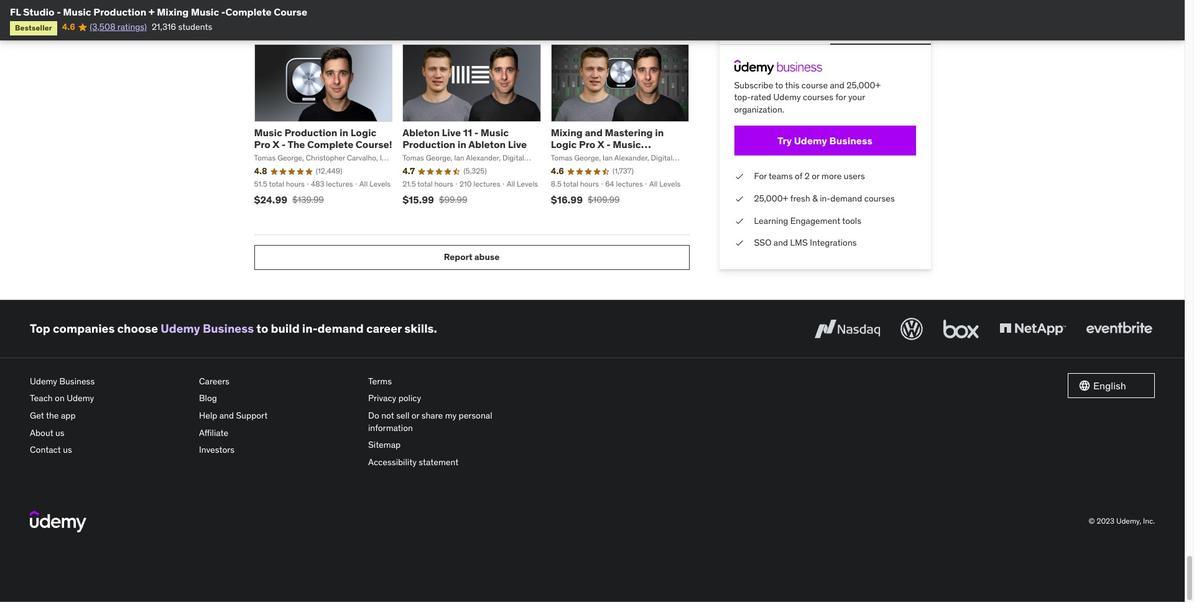 Task type: describe. For each thing, give the bounding box(es) containing it.
affiliate link
[[199, 425, 358, 442]]

ian inside tomas george, ian alexander, digital music masters
[[603, 153, 613, 163]]

xsmall image
[[734, 237, 744, 249]]

and inside mixing and mastering in logic pro x - music production guide
[[585, 126, 603, 139]]

course
[[274, 6, 307, 18]]

integrations
[[810, 237, 857, 248]]

engagement
[[791, 215, 841, 226]]

tomas inside ableton live 11 - music production in ableton live tomas george, ian alexander, digital music masters
[[403, 153, 424, 163]]

levels for mixing and mastering in logic pro x - music production guide
[[660, 179, 681, 189]]

mastering
[[605, 126, 653, 139]]

0 horizontal spatial to
[[257, 321, 268, 336]]

(5,325)
[[464, 166, 487, 176]]

tomas inside tomas george, ian alexander, digital music masters
[[551, 153, 573, 163]]

music up "(3,508"
[[63, 6, 91, 18]]

0 vertical spatial complete
[[226, 6, 272, 18]]

3 all from the left
[[650, 179, 658, 189]]

fresh
[[791, 193, 811, 204]]

this
[[785, 79, 800, 91]]

course!
[[356, 138, 392, 151]]

1 horizontal spatial ableton
[[469, 138, 506, 151]]

careers blog help and support affiliate investors
[[199, 376, 268, 456]]

in inside 'music production in logic pro x - the complete course! tomas george, christopher carvalho, ian alexander, digital music masters'
[[340, 126, 349, 139]]

music right 11
[[481, 126, 509, 139]]

masters inside tomas george, ian alexander, digital music masters
[[573, 164, 599, 173]]

$24.99
[[254, 193, 288, 206]]

total for $24.99
[[269, 179, 284, 189]]

25,000+ inside subscribe to this course and 25,000+ top‑rated udemy courses for your organization.
[[847, 79, 881, 91]]

music down christopher
[[314, 164, 334, 173]]

and right sso
[[774, 237, 788, 248]]

$109.99
[[588, 194, 620, 205]]

x inside 'music production in logic pro x - the complete course! tomas george, christopher carvalho, ian alexander, digital music masters'
[[273, 138, 279, 151]]

volkswagen image
[[898, 315, 926, 343]]

0 vertical spatial or
[[812, 171, 820, 182]]

udemy,
[[1117, 516, 1142, 526]]

ratings)
[[117, 21, 147, 33]]

report abuse
[[444, 252, 500, 263]]

udemy business image
[[734, 59, 822, 74]]

music left the
[[254, 126, 282, 139]]

21.5
[[403, 179, 416, 189]]

21.5 total hours
[[403, 179, 453, 189]]

pro inside mixing and mastering in logic pro x - music production guide
[[579, 138, 596, 151]]

all for complete
[[360, 179, 368, 189]]

51.5
[[254, 179, 267, 189]]

11
[[463, 126, 472, 139]]

contact
[[30, 444, 61, 456]]

all levels for complete
[[360, 179, 391, 189]]

0 vertical spatial in-
[[820, 193, 831, 204]]

guide
[[606, 150, 634, 163]]

masters inside 'music production in logic pro x - the complete course! tomas george, christopher carvalho, ian alexander, digital music masters'
[[336, 164, 362, 173]]

app
[[61, 410, 76, 421]]

(12,449)
[[316, 166, 342, 176]]

logic inside mixing and mastering in logic pro x - music production guide
[[551, 138, 577, 151]]

music production in logic pro x - the complete course! tomas george, christopher carvalho, ian alexander, digital music masters
[[254, 126, 392, 173]]

ian inside 'music production in logic pro x - the complete course! tomas george, christopher carvalho, ian alexander, digital music masters'
[[380, 153, 390, 163]]

your
[[849, 92, 865, 103]]

25,000+ fresh & in-demand courses
[[754, 193, 895, 204]]

$15.99 $99.99
[[403, 193, 468, 206]]

investors
[[199, 444, 235, 456]]

udemy inside subscribe to this course and 25,000+ top‑rated udemy courses for your organization.
[[774, 92, 801, 103]]

mixing inside mixing and mastering in logic pro x - music production guide
[[551, 126, 583, 139]]

not
[[381, 410, 394, 421]]

careers link
[[199, 373, 358, 390]]

users
[[844, 171, 865, 182]]

© 2023 udemy, inc.
[[1089, 516, 1155, 526]]

contact us link
[[30, 442, 189, 459]]

the
[[46, 410, 59, 421]]

tools
[[843, 215, 862, 226]]

by
[[355, 15, 372, 34]]

learning engagement tools
[[754, 215, 862, 226]]

ableton live 11 - music production in ableton live link
[[403, 126, 527, 151]]

51.5 total hours
[[254, 179, 305, 189]]

subscribe to this course and 25,000+ top‑rated udemy courses for your organization.
[[734, 79, 881, 115]]

george, inside 'music production in logic pro x - the complete course! tomas george, christopher carvalho, ian alexander, digital music masters'
[[278, 153, 304, 163]]

on
[[55, 393, 65, 404]]

english button
[[1068, 373, 1155, 398]]

subscribe
[[734, 79, 774, 91]]

64
[[606, 179, 614, 189]]

skills.
[[405, 321, 437, 336]]

xsmall image for 25,000+
[[734, 193, 744, 205]]

eventbrite image
[[1084, 315, 1155, 343]]

help
[[199, 410, 217, 421]]

music up "21.5"
[[403, 164, 422, 173]]

organization.
[[734, 104, 785, 115]]

all levels for live
[[507, 179, 538, 189]]

mixing and mastering in logic pro x - music production guide link
[[551, 126, 664, 163]]

1 vertical spatial us
[[63, 444, 72, 456]]

1 horizontal spatial live
[[508, 138, 527, 151]]

alexander, inside ableton live 11 - music production in ableton live tomas george, ian alexander, digital music masters
[[466, 153, 501, 163]]

tomas inside 'music production in logic pro x - the complete course! tomas george, christopher carvalho, ian alexander, digital music masters'
[[254, 153, 276, 163]]

bestseller
[[15, 23, 52, 33]]

hours for $15.99
[[435, 179, 453, 189]]

terms privacy policy do not sell or share my personal information sitemap accessibility statement
[[368, 376, 493, 468]]

abuse
[[475, 252, 500, 263]]

complete inside 'music production in logic pro x - the complete course! tomas george, christopher carvalho, ian alexander, digital music masters'
[[307, 138, 354, 151]]

in inside ableton live 11 - music production in ableton live tomas george, ian alexander, digital music masters
[[458, 138, 467, 151]]

alexander, inside 'music production in logic pro x - the complete course! tomas george, christopher carvalho, ian alexander, digital music masters'
[[254, 164, 289, 173]]

production inside mixing and mastering in logic pro x - music production guide
[[551, 150, 604, 163]]

8.5
[[551, 179, 562, 189]]

4.8
[[254, 166, 267, 177]]

learning
[[754, 215, 789, 226]]

course
[[802, 79, 828, 91]]

udemy right the 'try'
[[794, 134, 828, 147]]

8.5 total hours
[[551, 179, 599, 189]]

teach
[[30, 393, 53, 404]]

report abuse button
[[254, 245, 690, 270]]

lectures for live
[[474, 179, 501, 189]]

george, inside tomas george, ian alexander, digital music masters
[[575, 153, 601, 163]]

lectures for complete
[[326, 179, 353, 189]]

$24.99 $139.99
[[254, 193, 324, 206]]

my
[[445, 410, 457, 421]]

about us link
[[30, 425, 189, 442]]

netapp image
[[997, 315, 1069, 343]]

business inside udemy business teach on udemy get the app about us contact us
[[59, 376, 95, 387]]

1 horizontal spatial courses
[[865, 193, 895, 204]]

digital inside 'music production in logic pro x - the complete course! tomas george, christopher carvalho, ian alexander, digital music masters'
[[291, 164, 312, 173]]

production inside 'music production in logic pro x - the complete course! tomas george, christopher carvalho, ian alexander, digital music masters'
[[285, 126, 338, 139]]

1 vertical spatial business
[[203, 321, 254, 336]]

logic inside 'music production in logic pro x - the complete course! tomas george, christopher carvalho, ian alexander, digital music masters'
[[351, 126, 377, 139]]

sitemap link
[[368, 437, 528, 454]]

more
[[254, 15, 290, 34]]

studio
[[23, 6, 55, 18]]

- inside mixing and mastering in logic pro x - music production guide
[[607, 138, 611, 151]]

0 vertical spatial us
[[55, 427, 65, 438]]

- left more
[[221, 6, 226, 18]]

tomas george, ian alexander, digital music masters
[[551, 153, 673, 173]]

for
[[754, 171, 767, 182]]

of
[[795, 171, 803, 182]]

try udemy business link
[[734, 126, 916, 156]]

and inside subscribe to this course and 25,000+ top‑rated udemy courses for your organization.
[[830, 79, 845, 91]]

udemy right on
[[67, 393, 94, 404]]

total for $15.99
[[418, 179, 433, 189]]

udemy image
[[30, 511, 87, 532]]

try
[[778, 134, 792, 147]]

64 lectures
[[606, 179, 643, 189]]

box image
[[941, 315, 982, 343]]



Task type: locate. For each thing, give the bounding box(es) containing it.
lectures down 12449 reviews element at the left top
[[326, 179, 353, 189]]

courses
[[294, 15, 352, 34]]

3 xsmall image from the top
[[734, 215, 744, 227]]

21,316
[[152, 21, 176, 33]]

and left mastering
[[585, 126, 603, 139]]

2 ian from the left
[[454, 153, 465, 163]]

hours up $16.99 $109.99 at top
[[580, 179, 599, 189]]

0 vertical spatial courses
[[803, 92, 834, 103]]

3 masters from the left
[[573, 164, 599, 173]]

0 horizontal spatial alexander,
[[254, 164, 289, 173]]

all right 64 lectures
[[650, 179, 658, 189]]

masters down carvalho,
[[336, 164, 362, 173]]

x left the
[[273, 138, 279, 151]]

and inside careers blog help and support affiliate investors
[[219, 410, 234, 421]]

george, up 8.5 total hours
[[575, 153, 601, 163]]

teams
[[769, 171, 793, 182]]

hours
[[286, 179, 305, 189], [435, 179, 453, 189], [580, 179, 599, 189]]

us
[[55, 427, 65, 438], [63, 444, 72, 456]]

2 horizontal spatial total
[[563, 179, 579, 189]]

2 horizontal spatial all levels
[[650, 179, 681, 189]]

$99.99
[[439, 194, 468, 205]]

more courses by
[[254, 15, 376, 34]]

live right 11
[[508, 138, 527, 151]]

3 hours from the left
[[580, 179, 599, 189]]

personal
[[459, 410, 493, 421]]

1 horizontal spatial in-
[[820, 193, 831, 204]]

logic up 8.5
[[551, 138, 577, 151]]

lectures down 1737 reviews element
[[616, 179, 643, 189]]

0 horizontal spatial masters
[[336, 164, 362, 173]]

career
[[366, 321, 402, 336]]

2 total from the left
[[418, 179, 433, 189]]

25,000+ up learning on the top right of the page
[[754, 193, 789, 204]]

tomas up 8.5
[[551, 153, 573, 163]]

about
[[30, 427, 53, 438]]

4.6 up 8.5
[[551, 166, 564, 177]]

2 horizontal spatial tomas
[[551, 153, 573, 163]]

ian down course!
[[380, 153, 390, 163]]

4.6 left "(3,508"
[[62, 21, 75, 33]]

ian
[[380, 153, 390, 163], [454, 153, 465, 163], [603, 153, 613, 163]]

total
[[269, 179, 284, 189], [418, 179, 433, 189], [563, 179, 579, 189]]

1 horizontal spatial lectures
[[474, 179, 501, 189]]

all levels
[[360, 179, 391, 189], [507, 179, 538, 189], [650, 179, 681, 189]]

george, down the
[[278, 153, 304, 163]]

to left the "build"
[[257, 321, 268, 336]]

- right studio
[[57, 6, 61, 18]]

pro inside 'music production in logic pro x - the complete course! tomas george, christopher carvalho, ian alexander, digital music masters'
[[254, 138, 271, 151]]

pro up tomas george, ian alexander, digital music masters
[[579, 138, 596, 151]]

(3,508
[[90, 21, 115, 33]]

0 vertical spatial business
[[830, 134, 873, 147]]

2 horizontal spatial hours
[[580, 179, 599, 189]]

1 horizontal spatial alexander,
[[466, 153, 501, 163]]

mixing
[[157, 6, 189, 18], [551, 126, 583, 139]]

ableton up '(5,325)'
[[469, 138, 506, 151]]

production
[[93, 6, 146, 18], [285, 126, 338, 139], [403, 138, 456, 151], [551, 150, 604, 163]]

sell
[[396, 410, 410, 421]]

udemy down this
[[774, 92, 801, 103]]

x up tomas george, ian alexander, digital music masters
[[598, 138, 605, 151]]

music up 8.5
[[551, 164, 571, 173]]

0 horizontal spatial complete
[[226, 6, 272, 18]]

in- right the "build"
[[302, 321, 318, 336]]

1 vertical spatial courses
[[865, 193, 895, 204]]

2 horizontal spatial lectures
[[616, 179, 643, 189]]

3 levels from the left
[[660, 179, 681, 189]]

12449 reviews element
[[316, 166, 342, 177]]

0 horizontal spatial 25,000+
[[754, 193, 789, 204]]

levels right 64 lectures
[[660, 179, 681, 189]]

2 xsmall image from the top
[[734, 193, 744, 205]]

483
[[311, 179, 324, 189]]

music inside mixing and mastering in logic pro x - music production guide
[[613, 138, 641, 151]]

production up 8.5 total hours
[[551, 150, 604, 163]]

1 horizontal spatial demand
[[831, 193, 863, 204]]

2 horizontal spatial ian
[[603, 153, 613, 163]]

carvalho,
[[347, 153, 378, 163]]

0 horizontal spatial business
[[59, 376, 95, 387]]

3 tomas from the left
[[551, 153, 573, 163]]

1 horizontal spatial mixing
[[551, 126, 583, 139]]

hours up $15.99 $99.99
[[435, 179, 453, 189]]

1 masters from the left
[[336, 164, 362, 173]]

1 xsmall image from the top
[[734, 171, 744, 183]]

1 horizontal spatial ian
[[454, 153, 465, 163]]

2023
[[1097, 516, 1115, 526]]

3 total from the left
[[563, 179, 579, 189]]

$15.99
[[403, 193, 434, 206]]

get
[[30, 410, 44, 421]]

1 horizontal spatial george,
[[426, 153, 453, 163]]

in inside mixing and mastering in logic pro x - music production guide
[[655, 126, 664, 139]]

in right mastering
[[655, 126, 664, 139]]

alexander, up 51.5 total hours
[[254, 164, 289, 173]]

demand left career
[[318, 321, 364, 336]]

english
[[1094, 379, 1127, 392]]

2 horizontal spatial levels
[[660, 179, 681, 189]]

2 horizontal spatial in
[[655, 126, 664, 139]]

1 horizontal spatial levels
[[517, 179, 538, 189]]

or inside terms privacy policy do not sell or share my personal information sitemap accessibility statement
[[412, 410, 420, 421]]

2 horizontal spatial business
[[830, 134, 873, 147]]

1 vertical spatial demand
[[318, 321, 364, 336]]

1 horizontal spatial 4.6
[[551, 166, 564, 177]]

nasdaq image
[[812, 315, 884, 343]]

the
[[288, 138, 305, 151]]

1 x from the left
[[273, 138, 279, 151]]

business up users
[[830, 134, 873, 147]]

tomas up 4.8
[[254, 153, 276, 163]]

x inside mixing and mastering in logic pro x - music production guide
[[598, 138, 605, 151]]

to left this
[[776, 79, 784, 91]]

©
[[1089, 516, 1095, 526]]

0 horizontal spatial 4.6
[[62, 21, 75, 33]]

total right "21.5"
[[418, 179, 433, 189]]

for
[[836, 92, 847, 103]]

masters
[[336, 164, 362, 173], [424, 164, 451, 173], [573, 164, 599, 173]]

0 horizontal spatial total
[[269, 179, 284, 189]]

hours for $16.99
[[580, 179, 599, 189]]

or right the 2
[[812, 171, 820, 182]]

production inside ableton live 11 - music production in ableton live tomas george, ian alexander, digital music masters
[[403, 138, 456, 151]]

udemy right choose
[[161, 321, 200, 336]]

inc.
[[1144, 516, 1155, 526]]

music inside tomas george, ian alexander, digital music masters
[[551, 164, 571, 173]]

0 horizontal spatial all
[[360, 179, 368, 189]]

and right the help
[[219, 410, 234, 421]]

210 lectures
[[460, 179, 501, 189]]

total right 8.5
[[563, 179, 579, 189]]

- right 11
[[475, 126, 479, 139]]

us right about
[[55, 427, 65, 438]]

(3,508 ratings)
[[90, 21, 147, 33]]

2 horizontal spatial all
[[650, 179, 658, 189]]

0 horizontal spatial in-
[[302, 321, 318, 336]]

2 all levels from the left
[[507, 179, 538, 189]]

all for live
[[507, 179, 515, 189]]

udemy business teach on udemy get the app about us contact us
[[30, 376, 95, 456]]

0 horizontal spatial ian
[[380, 153, 390, 163]]

alexander, up (1,737)
[[615, 153, 649, 163]]

1 horizontal spatial all
[[507, 179, 515, 189]]

all levels right 64 lectures
[[650, 179, 681, 189]]

ableton live 11 - music production in ableton live tomas george, ian alexander, digital music masters
[[403, 126, 527, 173]]

5325 reviews element
[[464, 166, 487, 177]]

digital inside tomas george, ian alexander, digital music masters
[[651, 153, 673, 163]]

1 ian from the left
[[380, 153, 390, 163]]

tomas up 4.7
[[403, 153, 424, 163]]

0 horizontal spatial all levels
[[360, 179, 391, 189]]

$16.99 $109.99
[[551, 193, 620, 206]]

students
[[178, 21, 212, 33]]

small image
[[1079, 379, 1091, 392]]

george, inside ableton live 11 - music production in ableton live tomas george, ian alexander, digital music masters
[[426, 153, 453, 163]]

music
[[63, 6, 91, 18], [191, 6, 219, 18], [254, 126, 282, 139], [481, 126, 509, 139], [613, 138, 641, 151], [314, 164, 334, 173], [403, 164, 422, 173], [551, 164, 571, 173]]

statement
[[419, 457, 459, 468]]

in-
[[820, 193, 831, 204], [302, 321, 318, 336]]

3 all levels from the left
[[650, 179, 681, 189]]

courses down users
[[865, 193, 895, 204]]

- inside 'music production in logic pro x - the complete course! tomas george, christopher carvalho, ian alexander, digital music masters'
[[282, 138, 286, 151]]

production up (3,508 ratings)
[[93, 6, 146, 18]]

levels left "21.5"
[[370, 179, 391, 189]]

0 horizontal spatial hours
[[286, 179, 305, 189]]

pro up 4.8
[[254, 138, 271, 151]]

complete left course
[[226, 6, 272, 18]]

4.7
[[403, 166, 415, 177]]

fl
[[10, 6, 21, 18]]

alexander,
[[466, 153, 501, 163], [615, 153, 649, 163], [254, 164, 289, 173]]

total for $16.99
[[563, 179, 579, 189]]

3 ian from the left
[[603, 153, 613, 163]]

0 horizontal spatial mixing
[[157, 6, 189, 18]]

udemy business link up careers
[[161, 321, 254, 336]]

2 masters from the left
[[424, 164, 451, 173]]

music production in logic pro x - the complete course! link
[[254, 126, 392, 151]]

1 horizontal spatial 25,000+
[[847, 79, 881, 91]]

- up tomas george, ian alexander, digital music masters
[[607, 138, 611, 151]]

2 x from the left
[[598, 138, 605, 151]]

teach on udemy link
[[30, 390, 189, 408]]

levels
[[370, 179, 391, 189], [517, 179, 538, 189], [660, 179, 681, 189]]

1 horizontal spatial logic
[[551, 138, 577, 151]]

1 all levels from the left
[[360, 179, 391, 189]]

1 horizontal spatial x
[[598, 138, 605, 151]]

0 horizontal spatial levels
[[370, 179, 391, 189]]

logic
[[351, 126, 377, 139], [551, 138, 577, 151]]

help and support link
[[199, 408, 358, 425]]

25,000+ up your
[[847, 79, 881, 91]]

2
[[805, 171, 810, 182]]

2 horizontal spatial george,
[[575, 153, 601, 163]]

0 vertical spatial to
[[776, 79, 784, 91]]

music up tomas george, ian alexander, digital music masters
[[613, 138, 641, 151]]

2 vertical spatial business
[[59, 376, 95, 387]]

1 tomas from the left
[[254, 153, 276, 163]]

for teams of 2 or more users
[[754, 171, 865, 182]]

1 vertical spatial xsmall image
[[734, 193, 744, 205]]

1 horizontal spatial or
[[812, 171, 820, 182]]

do not sell or share my personal information button
[[368, 408, 528, 437]]

2 george, from the left
[[426, 153, 453, 163]]

2 lectures from the left
[[474, 179, 501, 189]]

share
[[422, 410, 443, 421]]

ableton
[[403, 126, 440, 139], [469, 138, 506, 151]]

4.6 for (1,737)
[[551, 166, 564, 177]]

blog
[[199, 393, 217, 404]]

1 lectures from the left
[[326, 179, 353, 189]]

tab list
[[720, 13, 931, 45]]

masters inside ableton live 11 - music production in ableton live tomas george, ian alexander, digital music masters
[[424, 164, 451, 173]]

3 george, from the left
[[575, 153, 601, 163]]

0 horizontal spatial pro
[[254, 138, 271, 151]]

1 horizontal spatial business
[[203, 321, 254, 336]]

1 horizontal spatial to
[[776, 79, 784, 91]]

top companies choose udemy business to build in-demand career skills.
[[30, 321, 437, 336]]

ian up (1,737)
[[603, 153, 613, 163]]

2 pro from the left
[[579, 138, 596, 151]]

1 vertical spatial 4.6
[[551, 166, 564, 177]]

2 vertical spatial xsmall image
[[734, 215, 744, 227]]

udemy business link up get the app link
[[30, 373, 189, 390]]

lectures down the '5325 reviews' 'element'
[[474, 179, 501, 189]]

0 horizontal spatial george,
[[278, 153, 304, 163]]

1 vertical spatial mixing
[[551, 126, 583, 139]]

production up christopher
[[285, 126, 338, 139]]

1 horizontal spatial total
[[418, 179, 433, 189]]

all down carvalho,
[[360, 179, 368, 189]]

or
[[812, 171, 820, 182], [412, 410, 420, 421]]

3 lectures from the left
[[616, 179, 643, 189]]

1 horizontal spatial complete
[[307, 138, 354, 151]]

0 horizontal spatial logic
[[351, 126, 377, 139]]

mixing up 8.5 total hours
[[551, 126, 583, 139]]

levels for music production in logic pro x - the complete course!
[[370, 179, 391, 189]]

to inside subscribe to this course and 25,000+ top‑rated udemy courses for your organization.
[[776, 79, 784, 91]]

business
[[830, 134, 873, 147], [203, 321, 254, 336], [59, 376, 95, 387]]

2 hours from the left
[[435, 179, 453, 189]]

2 horizontal spatial alexander,
[[615, 153, 649, 163]]

1 pro from the left
[[254, 138, 271, 151]]

in- right &
[[820, 193, 831, 204]]

alexander, inside tomas george, ian alexander, digital music masters
[[615, 153, 649, 163]]

ableton up 4.7
[[403, 126, 440, 139]]

0 horizontal spatial courses
[[803, 92, 834, 103]]

logic up carvalho,
[[351, 126, 377, 139]]

music up students
[[191, 6, 219, 18]]

levels left 8.5
[[517, 179, 538, 189]]

top
[[30, 321, 50, 336]]

in up '(5,325)'
[[458, 138, 467, 151]]

all right 210 lectures
[[507, 179, 515, 189]]

1 horizontal spatial in
[[458, 138, 467, 151]]

or right sell
[[412, 410, 420, 421]]

production up 4.7
[[403, 138, 456, 151]]

0 vertical spatial udemy business link
[[161, 321, 254, 336]]

0 horizontal spatial in
[[340, 126, 349, 139]]

get the app link
[[30, 408, 189, 425]]

levels for ableton live 11 - music production in ableton live
[[517, 179, 538, 189]]

2 horizontal spatial digital
[[651, 153, 673, 163]]

companies
[[53, 321, 115, 336]]

xsmall image for for
[[734, 171, 744, 183]]

mixing and mastering in logic pro x - music production guide
[[551, 126, 664, 163]]

masters up 21.5 total hours
[[424, 164, 451, 173]]

xsmall image
[[734, 171, 744, 183], [734, 193, 744, 205], [734, 215, 744, 227]]

1 vertical spatial 25,000+
[[754, 193, 789, 204]]

courses inside subscribe to this course and 25,000+ top‑rated udemy courses for your organization.
[[803, 92, 834, 103]]

1 total from the left
[[269, 179, 284, 189]]

mixing up the 21,316
[[157, 6, 189, 18]]

demand up tools
[[831, 193, 863, 204]]

0 horizontal spatial demand
[[318, 321, 364, 336]]

0 horizontal spatial live
[[442, 126, 461, 139]]

us right contact
[[63, 444, 72, 456]]

hours up "$24.99 $139.99" on the left top of page
[[286, 179, 305, 189]]

tomas
[[254, 153, 276, 163], [403, 153, 424, 163], [551, 153, 573, 163]]

- left the
[[282, 138, 286, 151]]

1 vertical spatial in-
[[302, 321, 318, 336]]

alexander, up '(5,325)'
[[466, 153, 501, 163]]

live left 11
[[442, 126, 461, 139]]

0 horizontal spatial tomas
[[254, 153, 276, 163]]

total right the 51.5
[[269, 179, 284, 189]]

udemy up teach
[[30, 376, 57, 387]]

george, up 21.5 total hours
[[426, 153, 453, 163]]

0 vertical spatial 4.6
[[62, 21, 75, 33]]

business up on
[[59, 376, 95, 387]]

complete up christopher
[[307, 138, 354, 151]]

2 levels from the left
[[517, 179, 538, 189]]

1 horizontal spatial digital
[[503, 153, 524, 163]]

0 vertical spatial demand
[[831, 193, 863, 204]]

digital inside ableton live 11 - music production in ableton live tomas george, ian alexander, digital music masters
[[503, 153, 524, 163]]

1 all from the left
[[360, 179, 368, 189]]

0 horizontal spatial ableton
[[403, 126, 440, 139]]

0 vertical spatial mixing
[[157, 6, 189, 18]]

information
[[368, 422, 413, 433]]

0 horizontal spatial digital
[[291, 164, 312, 173]]

build
[[271, 321, 300, 336]]

1 horizontal spatial all levels
[[507, 179, 538, 189]]

ian down ableton live 11 - music production in ableton live link
[[454, 153, 465, 163]]

business up careers
[[203, 321, 254, 336]]

1 hours from the left
[[286, 179, 305, 189]]

1 horizontal spatial pro
[[579, 138, 596, 151]]

1 levels from the left
[[370, 179, 391, 189]]

0 vertical spatial xsmall image
[[734, 171, 744, 183]]

top‑rated
[[734, 92, 772, 103]]

1 vertical spatial udemy business link
[[30, 373, 189, 390]]

in up carvalho,
[[340, 126, 349, 139]]

and up for
[[830, 79, 845, 91]]

1 vertical spatial to
[[257, 321, 268, 336]]

accessibility
[[368, 457, 417, 468]]

all levels down carvalho,
[[360, 179, 391, 189]]

1737 reviews element
[[613, 166, 634, 177]]

0 horizontal spatial or
[[412, 410, 420, 421]]

investors link
[[199, 442, 358, 459]]

support
[[236, 410, 268, 421]]

terms link
[[368, 373, 528, 390]]

0 horizontal spatial lectures
[[326, 179, 353, 189]]

- inside ableton live 11 - music production in ableton live tomas george, ian alexander, digital music masters
[[475, 126, 479, 139]]

1 horizontal spatial masters
[[424, 164, 451, 173]]

christopher
[[306, 153, 345, 163]]

digital
[[503, 153, 524, 163], [651, 153, 673, 163], [291, 164, 312, 173]]

4.6 for (3,508 ratings)
[[62, 21, 75, 33]]

2 tomas from the left
[[403, 153, 424, 163]]

careers
[[199, 376, 230, 387]]

and
[[830, 79, 845, 91], [585, 126, 603, 139], [774, 237, 788, 248], [219, 410, 234, 421]]

1 horizontal spatial tomas
[[403, 153, 424, 163]]

affiliate
[[199, 427, 228, 438]]

1 horizontal spatial hours
[[435, 179, 453, 189]]

privacy
[[368, 393, 397, 404]]

all levels left 8.5
[[507, 179, 538, 189]]

xsmall image for learning
[[734, 215, 744, 227]]

udemy business link
[[161, 321, 254, 336], [30, 373, 189, 390]]

hours for $24.99
[[286, 179, 305, 189]]

0 horizontal spatial x
[[273, 138, 279, 151]]

2 all from the left
[[507, 179, 515, 189]]

1 vertical spatial complete
[[307, 138, 354, 151]]

2 horizontal spatial masters
[[573, 164, 599, 173]]

ian inside ableton live 11 - music production in ableton live tomas george, ian alexander, digital music masters
[[454, 153, 465, 163]]

1 george, from the left
[[278, 153, 304, 163]]

0 vertical spatial 25,000+
[[847, 79, 881, 91]]

report
[[444, 252, 473, 263]]

courses down course
[[803, 92, 834, 103]]

masters up 8.5 total hours
[[573, 164, 599, 173]]

1 vertical spatial or
[[412, 410, 420, 421]]



Task type: vqa. For each thing, say whether or not it's contained in the screenshot.
Masters in Tomas George, Ian Alexander, Digital Music Masters
yes



